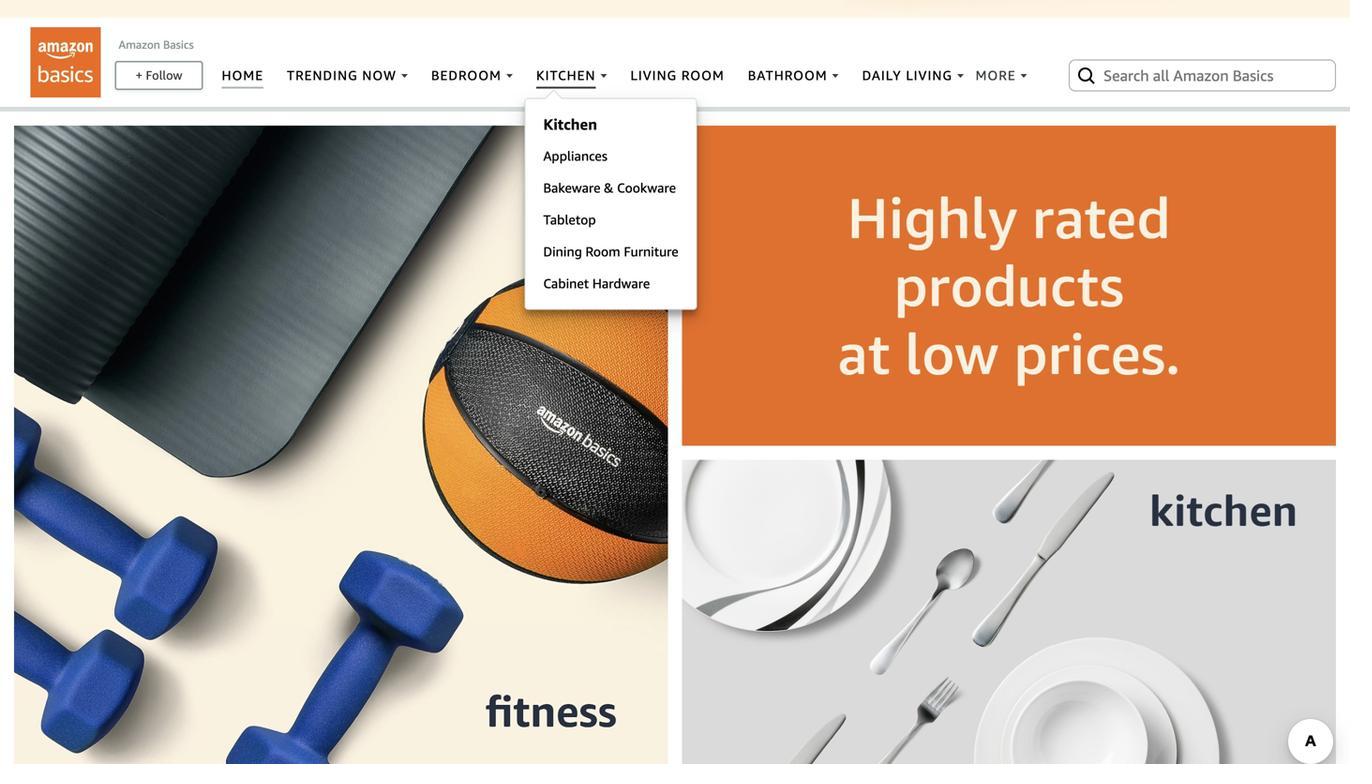 Task type: describe. For each thing, give the bounding box(es) containing it.
amazon basics
[[119, 38, 194, 51]]

+
[[135, 68, 143, 83]]

basics
[[163, 38, 194, 51]]



Task type: locate. For each thing, give the bounding box(es) containing it.
amazon
[[119, 38, 160, 51]]

Search all Amazon Basics search field
[[1104, 60, 1305, 91]]

+ follow
[[135, 68, 182, 83]]

search image
[[1076, 64, 1098, 87]]

follow
[[146, 68, 182, 83]]

amazon basics logo image
[[30, 27, 101, 98]]

amazon basics link
[[119, 38, 194, 51]]

+ follow button
[[116, 62, 202, 89]]



Task type: vqa. For each thing, say whether or not it's contained in the screenshot.
Main Content containing Shop Winter Sale deals
no



